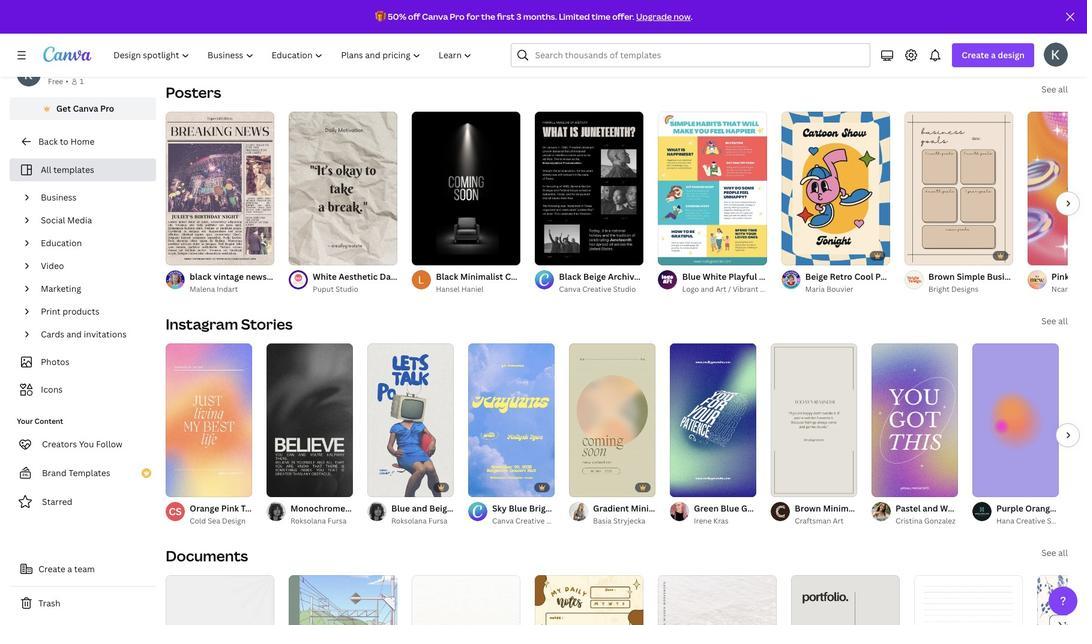 Task type: describe. For each thing, give the bounding box(es) containing it.
video
[[41, 260, 64, 271]]

trash link
[[10, 592, 156, 616]]

video link
[[36, 255, 149, 277]]

education
[[41, 237, 82, 249]]

1 horizontal spatial fursa
[[328, 516, 347, 526]]

basia
[[593, 516, 612, 526]]

Search search field
[[535, 44, 863, 67]]

and for logo
[[701, 284, 714, 294]]

logo inside black and white nightmare artwork for metal logo pliket studio
[[1049, 39, 1069, 50]]

studio for instagram stories canva creative studio link
[[547, 516, 570, 526]]

cold sea design element
[[166, 502, 185, 521]]

now
[[674, 11, 691, 22]]

blue and beige modern florar cover spiral notebook image
[[1038, 575, 1088, 625]]

2 horizontal spatial minimalist
[[752, 39, 795, 50]]

k.
[[554, 52, 560, 62]]

black for black minimalist coming soon poster hansel haniel
[[436, 271, 458, 282]]

upgrade now button
[[636, 11, 691, 22]]

coming
[[505, 271, 537, 282]]

products
[[63, 306, 99, 317]]

brand inside the modern brand name initials typography logo sadaf f k.
[[560, 39, 585, 50]]

modern minimalist graffiti dream brand logo image
[[166, 0, 320, 34]]

your content
[[17, 416, 63, 426]]

black vintage newspaper birthday party poster image
[[166, 112, 275, 265]]

see all for posters
[[1042, 83, 1069, 95]]

purple orange blured circle gradient simple phone wallpaper image
[[973, 344, 1060, 497]]

all for instagram stories
[[1059, 315, 1069, 327]]

pink oran ncamew
[[1052, 271, 1088, 294]]

.
[[691, 11, 693, 22]]

typography
[[643, 39, 691, 50]]

craftsman art link
[[795, 515, 858, 527]]

50%
[[388, 11, 407, 22]]

ncamew
[[1052, 284, 1082, 294]]

2 horizontal spatial roksolana
[[392, 516, 427, 526]]

see for documents
[[1042, 547, 1057, 559]]

create a design button
[[953, 43, 1035, 67]]

idea
[[1031, 52, 1046, 62]]

star
[[406, 39, 423, 50]]

2 horizontal spatial fursa
[[429, 516, 448, 526]]

studio for hana creative studio link
[[1048, 516, 1070, 526]]

stryjecka
[[614, 516, 646, 526]]

sadaf f k. link
[[526, 52, 656, 64]]

create a team button
[[10, 557, 156, 581]]

cristina
[[896, 516, 923, 526]]

malena indart link
[[190, 284, 275, 296]]

templates
[[53, 164, 94, 175]]

resources
[[786, 284, 822, 294]]

&
[[719, 39, 724, 50]]

social
[[41, 214, 65, 226]]

beige boho course creator workbook document image
[[659, 575, 777, 625]]

kras
[[714, 516, 729, 526]]

creators
[[42, 438, 77, 450]]

style
[[442, 39, 463, 50]]

creators you follow link
[[10, 432, 156, 456]]

create a design
[[962, 49, 1025, 61]]

modern brand name initials typography logo image
[[502, 0, 656, 34]]

posters
[[166, 82, 221, 102]]

time
[[592, 11, 611, 22]]

see all for documents
[[1042, 547, 1069, 559]]

black for black and white nightmare artwork for metal logo pliket studio
[[863, 39, 885, 50]]

modern minimalist graffiti dream brand logo roksolana fursa
[[190, 39, 375, 62]]

see all link for posters
[[1042, 83, 1069, 95]]

craftsman
[[795, 516, 832, 526]]

🎁 50% off canva pro for the first 3 months. limited time offer. upgrade now .
[[375, 11, 693, 22]]

create a team
[[38, 563, 95, 575]]

artwork
[[975, 39, 1008, 50]]

y2k
[[425, 39, 440, 50]]

beige retro cool pop bold cartoon character poster image
[[782, 112, 891, 265]]

get canva pro
[[56, 103, 114, 114]]

marketing link
[[36, 277, 149, 300]]

2 roksolana fursa from the left
[[392, 516, 448, 526]]

all
[[41, 164, 51, 175]]

photos link
[[17, 351, 149, 374]]

see all link for documents
[[1042, 547, 1069, 559]]

1 roksolana fursa from the left
[[291, 516, 347, 526]]

my daily notes image
[[535, 575, 644, 625]]

pink yellow star y2k style streetwear logo brothergrounds
[[358, 39, 532, 62]]

metal
[[1024, 39, 1047, 50]]

minimalist for modern minimalist graffiti dream brand logo
[[224, 39, 267, 50]]

months.
[[524, 11, 557, 22]]

brown minimalist today's reminder quote instagram story image
[[771, 344, 858, 497]]

pliket
[[863, 52, 882, 62]]

see for instagram stories
[[1042, 315, 1057, 327]]

pink for pink yellow star y2k style streetwear logo
[[358, 39, 376, 50]]

free
[[48, 76, 63, 86]]

all for posters
[[1059, 83, 1069, 95]]

designs
[[952, 284, 979, 294]]

cold
[[190, 516, 206, 526]]

art inside craftsman art link
[[833, 516, 844, 526]]

modern minimalist graffiti dream brand logo link
[[190, 38, 375, 52]]

basia stryjecka
[[593, 516, 646, 526]]

personal
[[48, 63, 84, 74]]

for for pro
[[467, 11, 480, 22]]

logo inside modern minimalist graffiti dream brand logo roksolana fursa
[[355, 39, 375, 50]]

you
[[79, 438, 94, 450]]

puput
[[313, 284, 334, 294]]

fursa inside modern minimalist graffiti dream brand logo roksolana fursa
[[227, 52, 246, 62]]

dream
[[299, 39, 327, 50]]

black and white aesthetic minimalist modern simple typography coconut cosmetics logo image
[[1007, 0, 1088, 34]]

black beige minimalist  photography portfolio cover page image
[[792, 575, 901, 625]]

design
[[998, 49, 1025, 61]]

kendall parks image
[[1045, 43, 1069, 67]]

and for cards
[[66, 329, 82, 340]]

soon
[[539, 271, 560, 282]]

basia stryjecka link
[[593, 515, 656, 527]]

creators you follow
[[42, 438, 123, 450]]

print products link
[[36, 300, 149, 323]]

streetwear
[[465, 39, 510, 50]]

maria
[[806, 284, 825, 294]]

hansel
[[436, 284, 460, 294]]

and for black
[[887, 39, 902, 50]]

gonzalez
[[925, 516, 956, 526]]

1 horizontal spatial roksolana
[[291, 516, 326, 526]]

trader
[[1047, 52, 1070, 62]]

haniel
[[462, 284, 484, 294]]

media
[[67, 214, 92, 226]]

3
[[517, 11, 522, 22]]

pastel and white retro gradient quote instagram story image
[[872, 344, 959, 497]]

a for design
[[992, 49, 996, 61]]

brothergrounds link
[[358, 52, 488, 64]]

social media link
[[36, 209, 149, 232]]

bright designs
[[929, 284, 979, 294]]



Task type: vqa. For each thing, say whether or not it's contained in the screenshot.
most relevant button
no



Task type: locate. For each thing, give the bounding box(es) containing it.
yellow
[[378, 39, 404, 50]]

modern up sadaf
[[526, 39, 558, 50]]

roksolana fursa
[[291, 516, 347, 526], [392, 516, 448, 526]]

vibrant
[[733, 284, 759, 294]]

0 horizontal spatial modern
[[190, 39, 222, 50]]

green grid minimal portfolio cover page image
[[289, 575, 398, 625]]

logo up brothergrounds
[[355, 39, 375, 50]]

0 horizontal spatial design
[[222, 516, 246, 526]]

pro up style
[[450, 11, 465, 22]]

see for posters
[[1042, 83, 1057, 95]]

black beige archival education/history poster image
[[535, 112, 644, 265]]

back to home link
[[10, 130, 156, 154]]

0 horizontal spatial and
[[66, 329, 82, 340]]

canva creative studio for instagram stories
[[493, 516, 570, 526]]

black & white minimalist aesthetic initials font logo
[[694, 39, 908, 50]]

2 vertical spatial see all
[[1042, 547, 1069, 559]]

puput studio link
[[313, 284, 398, 296]]

0 horizontal spatial a
[[67, 563, 72, 575]]

see all for instagram stories
[[1042, 315, 1069, 327]]

brand up sadaf f k. link
[[560, 39, 585, 50]]

instagram
[[166, 314, 238, 334]]

2 initials from the left
[[838, 39, 866, 50]]

monochrome simple inspirational quote instagram story image
[[267, 344, 353, 497]]

black and white nightmare artwork for metal logo image
[[838, 0, 992, 34]]

modern brand name initials typography logo sadaf f k.
[[526, 39, 713, 62]]

art inside logo and art / vibrant design resources link
[[716, 284, 727, 294]]

1 vertical spatial see all
[[1042, 315, 1069, 327]]

limited
[[559, 11, 590, 22]]

orange pink textured gradient motivational quote instagram story image
[[166, 344, 252, 497]]

art left /
[[716, 284, 727, 294]]

irene kras link
[[694, 515, 757, 527]]

0 vertical spatial a
[[992, 49, 996, 61]]

2 see all from the top
[[1042, 315, 1069, 327]]

modern for modern minimalist graffiti dream brand logo
[[190, 39, 222, 50]]

2 horizontal spatial and
[[887, 39, 902, 50]]

create for create a team
[[38, 563, 65, 575]]

1 vertical spatial canva creative studio
[[493, 516, 570, 526]]

1 horizontal spatial white
[[904, 39, 928, 50]]

studio for posters canva creative studio link
[[614, 284, 636, 294]]

invitations
[[84, 329, 127, 340]]

0 horizontal spatial initials
[[613, 39, 641, 50]]

minimalist portfolio cover page image
[[412, 575, 521, 625]]

2 vertical spatial see
[[1042, 547, 1057, 559]]

2 horizontal spatial brand
[[560, 39, 585, 50]]

canva creative studio link for posters
[[559, 284, 644, 296]]

all templates
[[41, 164, 94, 175]]

0 vertical spatial create
[[962, 49, 990, 61]]

black inside black and white nightmare artwork for metal logo pliket studio
[[863, 39, 885, 50]]

0 horizontal spatial for
[[467, 11, 480, 22]]

1 vertical spatial pro
[[100, 103, 114, 114]]

black left &
[[694, 39, 717, 50]]

minimalist up hansel haniel link
[[460, 271, 503, 282]]

and right font
[[887, 39, 902, 50]]

creative for instagram stories
[[516, 516, 545, 526]]

1 white from the left
[[726, 39, 750, 50]]

1 horizontal spatial roksolana fursa
[[392, 516, 448, 526]]

0 vertical spatial pink
[[358, 39, 376, 50]]

pink inside the pink yellow star y2k style streetwear logo brothergrounds
[[358, 39, 376, 50]]

pro inside button
[[100, 103, 114, 114]]

and
[[887, 39, 902, 50], [701, 284, 714, 294], [66, 329, 82, 340]]

white inside black and white nightmare artwork for metal logo pliket studio
[[904, 39, 928, 50]]

malena
[[190, 284, 215, 294]]

1 horizontal spatial creative
[[583, 284, 612, 294]]

0 vertical spatial for
[[467, 11, 480, 22]]

for for artwork
[[1010, 39, 1022, 50]]

0 vertical spatial pro
[[450, 11, 465, 22]]

black and white simple portfolio cover page image
[[166, 575, 275, 625]]

pink orange y2k neon party event poster image
[[1028, 112, 1088, 265]]

0 horizontal spatial create
[[38, 563, 65, 575]]

create inside button
[[38, 563, 65, 575]]

1 horizontal spatial create
[[962, 49, 990, 61]]

1 horizontal spatial pink
[[1052, 271, 1070, 282]]

cold sea design
[[190, 516, 246, 526]]

a left design
[[992, 49, 996, 61]]

a left team
[[67, 563, 72, 575]]

1 vertical spatial for
[[1010, 39, 1022, 50]]

black & white minimalist aesthetic initials font logo link
[[694, 38, 908, 52]]

brand up starred
[[42, 467, 67, 479]]

white
[[726, 39, 750, 50], [904, 39, 928, 50]]

logo and art / vibrant design resources link
[[683, 284, 822, 296]]

cards and invitations
[[41, 329, 127, 340]]

modern down modern minimalist graffiti dream brand logo
[[190, 39, 222, 50]]

and inside black and white nightmare artwork for metal logo pliket studio
[[887, 39, 902, 50]]

None search field
[[511, 43, 871, 67]]

all down hana creative studio link
[[1059, 547, 1069, 559]]

starred link
[[10, 490, 156, 514]]

education link
[[36, 232, 149, 255]]

f
[[548, 52, 552, 62]]

create inside dropdown button
[[962, 49, 990, 61]]

nightmare
[[930, 39, 973, 50]]

minimalist down black & white minimalist aesthetic initials font logo
[[752, 39, 795, 50]]

all
[[1059, 83, 1069, 95], [1059, 315, 1069, 327], [1059, 547, 1069, 559]]

white up pliket studio link
[[904, 39, 928, 50]]

for left metal
[[1010, 39, 1022, 50]]

🎁
[[375, 11, 386, 22]]

team
[[74, 563, 95, 575]]

documents
[[166, 546, 248, 566]]

2 all from the top
[[1059, 315, 1069, 327]]

marketing
[[41, 283, 81, 294]]

pink for pink oran
[[1052, 271, 1070, 282]]

see down ncamew
[[1042, 315, 1057, 327]]

print
[[41, 306, 61, 317]]

brand templates
[[42, 467, 110, 479]]

2 horizontal spatial creative
[[1017, 516, 1046, 526]]

pink up brothergrounds
[[358, 39, 376, 50]]

see down hana creative studio link
[[1042, 547, 1057, 559]]

1 horizontal spatial art
[[833, 516, 844, 526]]

and left /
[[701, 284, 714, 294]]

initials inside 'black & white minimalist aesthetic initials font logo' link
[[838, 39, 866, 50]]

0 horizontal spatial roksolana
[[190, 52, 225, 62]]

cards
[[41, 329, 64, 340]]

1 see all link from the top
[[1042, 83, 1069, 95]]

graffiti
[[269, 39, 297, 50]]

pink inside 'pink oran ncamew'
[[1052, 271, 1070, 282]]

0 vertical spatial design
[[761, 284, 784, 294]]

see all link for instagram stories
[[1042, 315, 1069, 327]]

canva
[[422, 11, 448, 22], [73, 103, 98, 114], [559, 284, 581, 294], [493, 516, 514, 526]]

1
[[80, 76, 84, 86]]

1 horizontal spatial and
[[701, 284, 714, 294]]

black inside black minimalist coming soon poster hansel haniel
[[436, 271, 458, 282]]

first
[[497, 11, 515, 22]]

0 horizontal spatial art
[[716, 284, 727, 294]]

1 horizontal spatial minimalist
[[460, 271, 503, 282]]

black minimalist coming soon poster hansel haniel
[[436, 271, 588, 294]]

for left the on the left of the page
[[467, 11, 480, 22]]

2 horizontal spatial black
[[863, 39, 885, 50]]

create for create a design
[[962, 49, 990, 61]]

white  aesthetic daily motivation paper poster image
[[289, 112, 398, 265]]

studio inside black and white nightmare artwork for metal logo pliket studio
[[884, 52, 906, 62]]

0 vertical spatial art
[[716, 284, 727, 294]]

see all down hana creative studio link
[[1042, 547, 1069, 559]]

1 horizontal spatial black
[[694, 39, 717, 50]]

icons link
[[17, 378, 149, 401]]

canva creative studio for posters
[[559, 284, 636, 294]]

0 horizontal spatial black
[[436, 271, 458, 282]]

minimalist inside black minimalist coming soon poster hansel haniel
[[460, 271, 503, 282]]

1 horizontal spatial a
[[992, 49, 996, 61]]

a for team
[[67, 563, 72, 575]]

home
[[71, 136, 95, 147]]

0 horizontal spatial minimalist
[[224, 39, 267, 50]]

0 vertical spatial all
[[1059, 83, 1069, 95]]

see all link down ncamew
[[1042, 315, 1069, 327]]

white for nightmare
[[904, 39, 928, 50]]

see down idea trader
[[1042, 83, 1057, 95]]

2 modern from the left
[[526, 39, 558, 50]]

modern brand name initials typography logo link
[[526, 38, 713, 52]]

design right vibrant
[[761, 284, 784, 294]]

pliket studio link
[[863, 52, 992, 64]]

0 horizontal spatial fursa
[[227, 52, 246, 62]]

studio
[[884, 52, 906, 62], [336, 284, 359, 294], [614, 284, 636, 294], [547, 516, 570, 526], [1048, 516, 1070, 526]]

1 vertical spatial art
[[833, 516, 844, 526]]

pink up ncamew
[[1052, 271, 1070, 282]]

create
[[962, 49, 990, 61], [38, 563, 65, 575]]

hana creative studio
[[997, 516, 1070, 526]]

see all down ncamew
[[1042, 315, 1069, 327]]

1 initials from the left
[[613, 39, 641, 50]]

1 horizontal spatial design
[[761, 284, 784, 294]]

1 all from the top
[[1059, 83, 1069, 95]]

1 horizontal spatial initials
[[838, 39, 866, 50]]

1 vertical spatial all
[[1059, 315, 1069, 327]]

brand inside modern minimalist graffiti dream brand logo roksolana fursa
[[329, 39, 353, 50]]

get
[[56, 103, 71, 114]]

2 white from the left
[[904, 39, 928, 50]]

your
[[17, 416, 33, 426]]

2 vertical spatial all
[[1059, 547, 1069, 559]]

see all link down hana creative studio link
[[1042, 547, 1069, 559]]

1 see all from the top
[[1042, 83, 1069, 95]]

2 see all link from the top
[[1042, 315, 1069, 327]]

3 see all link from the top
[[1042, 547, 1069, 559]]

modern inside modern minimalist graffiti dream brand logo roksolana fursa
[[190, 39, 222, 50]]

and right cards
[[66, 329, 82, 340]]

brown simple business goals planner poster image
[[905, 112, 1014, 265]]

modern inside the modern brand name initials typography logo sadaf f k.
[[526, 39, 558, 50]]

follow
[[96, 438, 123, 450]]

3 all from the top
[[1059, 547, 1069, 559]]

minimalist inside modern minimalist graffiti dream brand logo roksolana fursa
[[224, 39, 267, 50]]

1 vertical spatial pink
[[1052, 271, 1070, 282]]

black for black & white minimalist aesthetic initials font logo
[[694, 39, 717, 50]]

design right sea
[[222, 516, 246, 526]]

pink oran link
[[1052, 270, 1088, 284]]

instagram stories
[[166, 314, 293, 334]]

for inside black and white nightmare artwork for metal logo pliket studio
[[1010, 39, 1022, 50]]

1 vertical spatial and
[[701, 284, 714, 294]]

see all link down idea trader link
[[1042, 83, 1069, 95]]

0 horizontal spatial roksolana fursa
[[291, 516, 347, 526]]

art right craftsman
[[833, 516, 844, 526]]

pro up back to home link
[[100, 103, 114, 114]]

1 modern from the left
[[190, 39, 222, 50]]

logo right font
[[889, 39, 908, 50]]

0 vertical spatial canva creative studio link
[[559, 284, 644, 296]]

canva inside button
[[73, 103, 98, 114]]

0 horizontal spatial creative
[[516, 516, 545, 526]]

0 horizontal spatial white
[[726, 39, 750, 50]]

logo inside the modern brand name initials typography logo sadaf f k.
[[693, 39, 713, 50]]

white right &
[[726, 39, 750, 50]]

a inside dropdown button
[[992, 49, 996, 61]]

pink
[[358, 39, 376, 50], [1052, 271, 1070, 282]]

cold sea design image
[[166, 502, 185, 521]]

black and white nightmare artwork for metal logo link
[[863, 38, 1069, 52]]

a inside button
[[67, 563, 72, 575]]

initials up pliket
[[838, 39, 866, 50]]

free •
[[48, 76, 68, 86]]

0 vertical spatial see all
[[1042, 83, 1069, 95]]

black up pliket
[[863, 39, 885, 50]]

1 vertical spatial see all link
[[1042, 315, 1069, 327]]

2 vertical spatial and
[[66, 329, 82, 340]]

all down ncamew
[[1059, 315, 1069, 327]]

photos
[[41, 356, 70, 368]]

sea
[[208, 516, 220, 526]]

minimalist down modern minimalist graffiti dream brand logo
[[224, 39, 267, 50]]

print products
[[41, 306, 99, 317]]

2 see from the top
[[1042, 315, 1057, 327]]

all for documents
[[1059, 547, 1069, 559]]

a
[[992, 49, 996, 61], [67, 563, 72, 575]]

2 vertical spatial see all link
[[1042, 547, 1069, 559]]

1 horizontal spatial pro
[[450, 11, 465, 22]]

1 horizontal spatial for
[[1010, 39, 1022, 50]]

get canva pro button
[[10, 97, 156, 120]]

logo left &
[[693, 39, 713, 50]]

roksolana inside modern minimalist graffiti dream brand logo roksolana fursa
[[190, 52, 225, 62]]

all down idea trader link
[[1059, 83, 1069, 95]]

0 horizontal spatial brand
[[42, 467, 67, 479]]

0 vertical spatial canva creative studio
[[559, 284, 636, 294]]

top level navigation element
[[106, 43, 483, 67]]

1 vertical spatial a
[[67, 563, 72, 575]]

minimalist
[[224, 39, 267, 50], [752, 39, 795, 50], [460, 271, 503, 282]]

brand templates link
[[10, 461, 156, 485]]

oran
[[1072, 271, 1088, 282]]

cs link
[[166, 502, 185, 521]]

see all
[[1042, 83, 1069, 95], [1042, 315, 1069, 327], [1042, 547, 1069, 559]]

initials right name
[[613, 39, 641, 50]]

0 vertical spatial see
[[1042, 83, 1057, 95]]

business link
[[36, 186, 149, 209]]

minimalist for black minimalist coming soon poster
[[460, 271, 503, 282]]

cold sea design link
[[190, 515, 252, 527]]

see all down idea trader link
[[1042, 83, 1069, 95]]

1 horizontal spatial modern
[[526, 39, 558, 50]]

white for minimalist
[[726, 39, 750, 50]]

1 vertical spatial see
[[1042, 315, 1057, 327]]

0 vertical spatial see all link
[[1042, 83, 1069, 95]]

hansel haniel link
[[436, 284, 521, 296]]

1 vertical spatial design
[[222, 516, 246, 526]]

logo left /
[[683, 284, 699, 294]]

simple a4 lined paper image
[[915, 575, 1024, 625]]

logo up sadaf
[[512, 39, 532, 50]]

to
[[60, 136, 68, 147]]

craftsman art
[[795, 516, 844, 526]]

1 vertical spatial canva creative studio link
[[493, 515, 570, 527]]

white inside 'black & white minimalist aesthetic initials font logo' link
[[726, 39, 750, 50]]

0 horizontal spatial pro
[[100, 103, 114, 114]]

canva creative studio link for instagram stories
[[493, 515, 570, 527]]

business
[[41, 192, 77, 203]]

blue white playful illustration lifestyle poster image
[[659, 112, 767, 265]]

pink yellow star y2k style streetwear logo image
[[334, 0, 488, 34]]

bright designs link
[[929, 284, 1014, 296]]

logo and art / vibrant design resources
[[683, 284, 822, 294]]

0 horizontal spatial pink
[[358, 39, 376, 50]]

black minimalist coming soon poster link
[[436, 270, 588, 284]]

black minimalist coming soon poster image
[[412, 112, 521, 265]]

3 see from the top
[[1042, 547, 1057, 559]]

logo up trader
[[1049, 39, 1069, 50]]

1 horizontal spatial brand
[[329, 39, 353, 50]]

brand right dream
[[329, 39, 353, 50]]

see all link
[[1042, 83, 1069, 95], [1042, 315, 1069, 327], [1042, 547, 1069, 559]]

/
[[729, 284, 731, 294]]

3 see all from the top
[[1042, 547, 1069, 559]]

1 see from the top
[[1042, 83, 1057, 95]]

black up hansel
[[436, 271, 458, 282]]

1 vertical spatial create
[[38, 563, 65, 575]]

initials inside the modern brand name initials typography logo sadaf f k.
[[613, 39, 641, 50]]

art
[[716, 284, 727, 294], [833, 516, 844, 526]]

0 vertical spatial and
[[887, 39, 902, 50]]

creative for posters
[[583, 284, 612, 294]]

logo inside the pink yellow star y2k style streetwear logo brothergrounds
[[512, 39, 532, 50]]

modern for modern brand name initials typography logo
[[526, 39, 558, 50]]

black & white minimalist aesthetic initials font logo image
[[670, 0, 824, 34]]

initials
[[613, 39, 641, 50], [838, 39, 866, 50]]



